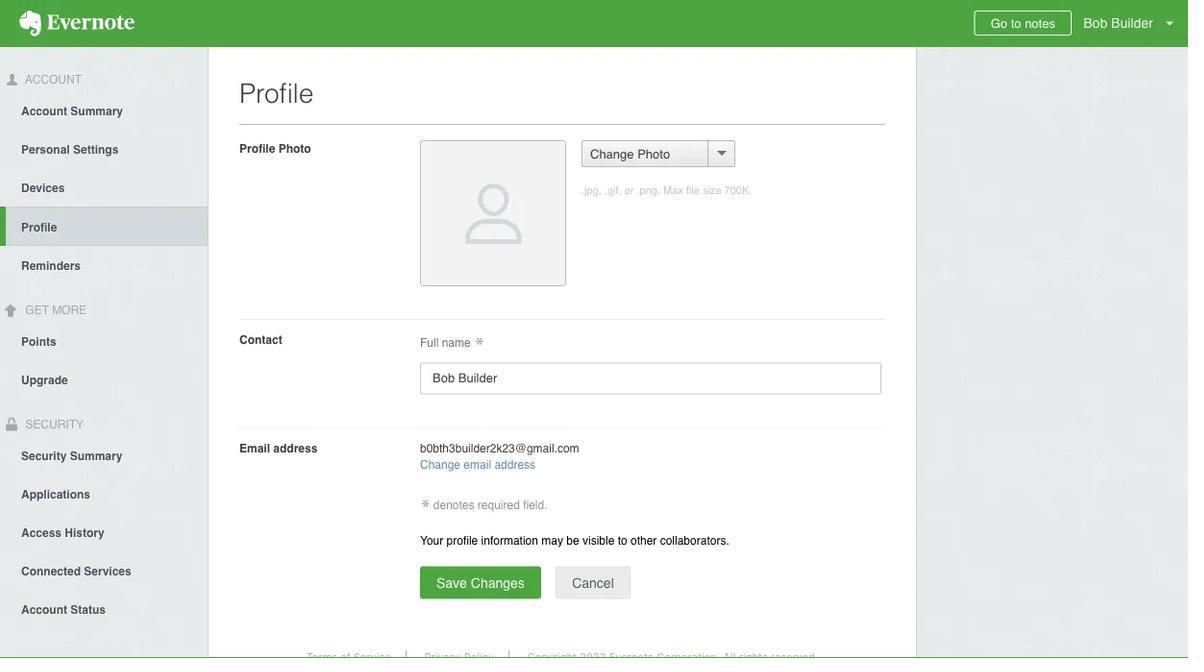 Task type: describe. For each thing, give the bounding box(es) containing it.
profile for profile link
[[21, 221, 57, 234]]

visible
[[583, 534, 615, 548]]

builder
[[1112, 15, 1154, 31]]

account summary
[[21, 105, 123, 118]]

change photo
[[591, 147, 671, 161]]

account for account status
[[21, 603, 67, 617]]

collaborators.
[[660, 534, 730, 548]]

personal settings link
[[0, 130, 208, 168]]

profile
[[447, 534, 478, 548]]

change email address link
[[420, 459, 536, 472]]

or
[[625, 185, 634, 197]]

field.
[[523, 499, 548, 512]]

evernote image
[[0, 11, 154, 37]]

profile photo
[[239, 142, 311, 155]]

.jpg,
[[582, 185, 602, 197]]

points link
[[0, 322, 208, 360]]

max
[[664, 185, 684, 197]]

get more
[[22, 304, 87, 317]]

settings
[[73, 143, 119, 157]]

0 vertical spatial profile
[[239, 78, 314, 109]]

0 horizontal spatial address
[[273, 442, 318, 456]]

applications
[[21, 488, 90, 501]]

denotes
[[434, 499, 475, 512]]

email
[[464, 459, 492, 472]]

connected
[[21, 565, 81, 578]]

1 horizontal spatial change
[[591, 147, 634, 161]]

other
[[631, 534, 657, 548]]

summary for account summary
[[71, 105, 123, 118]]

information
[[481, 534, 539, 548]]

may
[[542, 534, 564, 548]]

evernote link
[[0, 0, 154, 47]]

account for account summary
[[21, 105, 67, 118]]

profile link
[[6, 207, 208, 246]]

security summary link
[[0, 436, 208, 475]]

photo for change photo
[[638, 147, 671, 161]]

.gif,
[[605, 185, 622, 197]]

upgrade
[[21, 374, 68, 387]]

full
[[420, 337, 439, 350]]

connected services link
[[0, 552, 208, 590]]

points
[[21, 335, 56, 349]]

connected services
[[21, 565, 132, 578]]

devices
[[21, 182, 65, 195]]

applications link
[[0, 475, 208, 513]]

reminders
[[21, 259, 81, 273]]

1 vertical spatial to
[[618, 534, 628, 548]]

bob
[[1084, 15, 1108, 31]]

bob builder link
[[1079, 0, 1189, 47]]

security for security summary
[[21, 450, 67, 463]]

services
[[84, 565, 132, 578]]

summary for security summary
[[70, 450, 123, 463]]

account summary link
[[0, 91, 208, 130]]

account for account
[[22, 73, 82, 87]]

profile for profile photo
[[239, 142, 275, 155]]

full name
[[420, 337, 474, 350]]

go to notes link
[[975, 11, 1072, 36]]

required
[[478, 499, 520, 512]]

be
[[567, 534, 580, 548]]

upgrade link
[[0, 360, 208, 399]]

1 horizontal spatial to
[[1012, 16, 1022, 30]]

go to notes
[[991, 16, 1056, 30]]

b0bth3builder2k23@gmail.com change email address
[[420, 442, 580, 472]]



Task type: locate. For each thing, give the bounding box(es) containing it.
to
[[1012, 16, 1022, 30], [618, 534, 628, 548]]

email address
[[239, 442, 318, 456]]

security up applications
[[21, 450, 67, 463]]

0 horizontal spatial to
[[618, 534, 628, 548]]

1 vertical spatial address
[[495, 459, 536, 472]]

0 vertical spatial to
[[1012, 16, 1022, 30]]

account down connected
[[21, 603, 67, 617]]

file
[[687, 185, 700, 197]]

devices link
[[0, 168, 208, 207]]

0 vertical spatial account
[[22, 73, 82, 87]]

address down b0bth3builder2k23@gmail.com
[[495, 459, 536, 472]]

security for security
[[22, 418, 84, 431]]

access history link
[[0, 513, 208, 552]]

reminders link
[[0, 246, 208, 285]]

.jpg, .gif, or .png. max file size 700k.
[[582, 185, 752, 197]]

summary up personal settings link
[[71, 105, 123, 118]]

None submit
[[420, 567, 541, 600], [556, 567, 631, 600], [420, 567, 541, 600], [556, 567, 631, 600]]

summary
[[71, 105, 123, 118], [70, 450, 123, 463]]

0 vertical spatial address
[[273, 442, 318, 456]]

account status
[[21, 603, 106, 617]]

account inside account status link
[[21, 603, 67, 617]]

bob builder
[[1084, 15, 1154, 31]]

change
[[591, 147, 634, 161], [420, 459, 461, 472]]

0 vertical spatial summary
[[71, 105, 123, 118]]

b0bth3builder2k23@gmail.com
[[420, 442, 580, 456]]

your
[[420, 534, 444, 548]]

account inside the account summary link
[[21, 105, 67, 118]]

go
[[991, 16, 1008, 30]]

account
[[22, 73, 82, 87], [21, 105, 67, 118], [21, 603, 67, 617]]

email
[[239, 442, 270, 456]]

address
[[273, 442, 318, 456], [495, 459, 536, 472]]

address right email
[[273, 442, 318, 456]]

account up personal
[[21, 105, 67, 118]]

summary up applications link
[[70, 450, 123, 463]]

history
[[65, 526, 105, 540]]

access history
[[21, 526, 105, 540]]

0 vertical spatial security
[[22, 418, 84, 431]]

1 vertical spatial profile
[[239, 142, 275, 155]]

account status link
[[0, 590, 208, 628]]

1 vertical spatial summary
[[70, 450, 123, 463]]

more
[[52, 304, 87, 317]]

address inside b0bth3builder2k23@gmail.com change email address
[[495, 459, 536, 472]]

2 vertical spatial profile
[[21, 221, 57, 234]]

change up .gif, at the right of page
[[591, 147, 634, 161]]

to left other
[[618, 534, 628, 548]]

to right go
[[1012, 16, 1022, 30]]

1 horizontal spatial address
[[495, 459, 536, 472]]

access
[[21, 526, 62, 540]]

security up "security summary"
[[22, 418, 84, 431]]

1 vertical spatial security
[[21, 450, 67, 463]]

700k.
[[725, 185, 752, 197]]

0 horizontal spatial photo
[[279, 142, 311, 155]]

get
[[25, 304, 49, 317]]

1 vertical spatial change
[[420, 459, 461, 472]]

status
[[71, 603, 106, 617]]

photo for profile photo
[[279, 142, 311, 155]]

personal settings
[[21, 143, 119, 157]]

.png.
[[637, 185, 661, 197]]

2 vertical spatial account
[[21, 603, 67, 617]]

security
[[22, 418, 84, 431], [21, 450, 67, 463]]

1 horizontal spatial photo
[[638, 147, 671, 161]]

0 horizontal spatial change
[[420, 459, 461, 472]]

change left email
[[420, 459, 461, 472]]

Full name text field
[[420, 363, 882, 395]]

your profile information may be visible to other collaborators.
[[420, 534, 730, 548]]

change inside b0bth3builder2k23@gmail.com change email address
[[420, 459, 461, 472]]

photo
[[279, 142, 311, 155], [638, 147, 671, 161]]

security inside security summary link
[[21, 450, 67, 463]]

notes
[[1025, 16, 1056, 30]]

denotes required field.
[[430, 499, 548, 512]]

0 vertical spatial change
[[591, 147, 634, 161]]

profile
[[239, 78, 314, 109], [239, 142, 275, 155], [21, 221, 57, 234]]

contact
[[239, 333, 282, 347]]

personal
[[21, 143, 70, 157]]

1 vertical spatial account
[[21, 105, 67, 118]]

security summary
[[21, 450, 123, 463]]

account up account summary
[[22, 73, 82, 87]]

size
[[703, 185, 722, 197]]

name
[[442, 337, 471, 350]]



Task type: vqa. For each thing, say whether or not it's contained in the screenshot.
topmost the 'address'
yes



